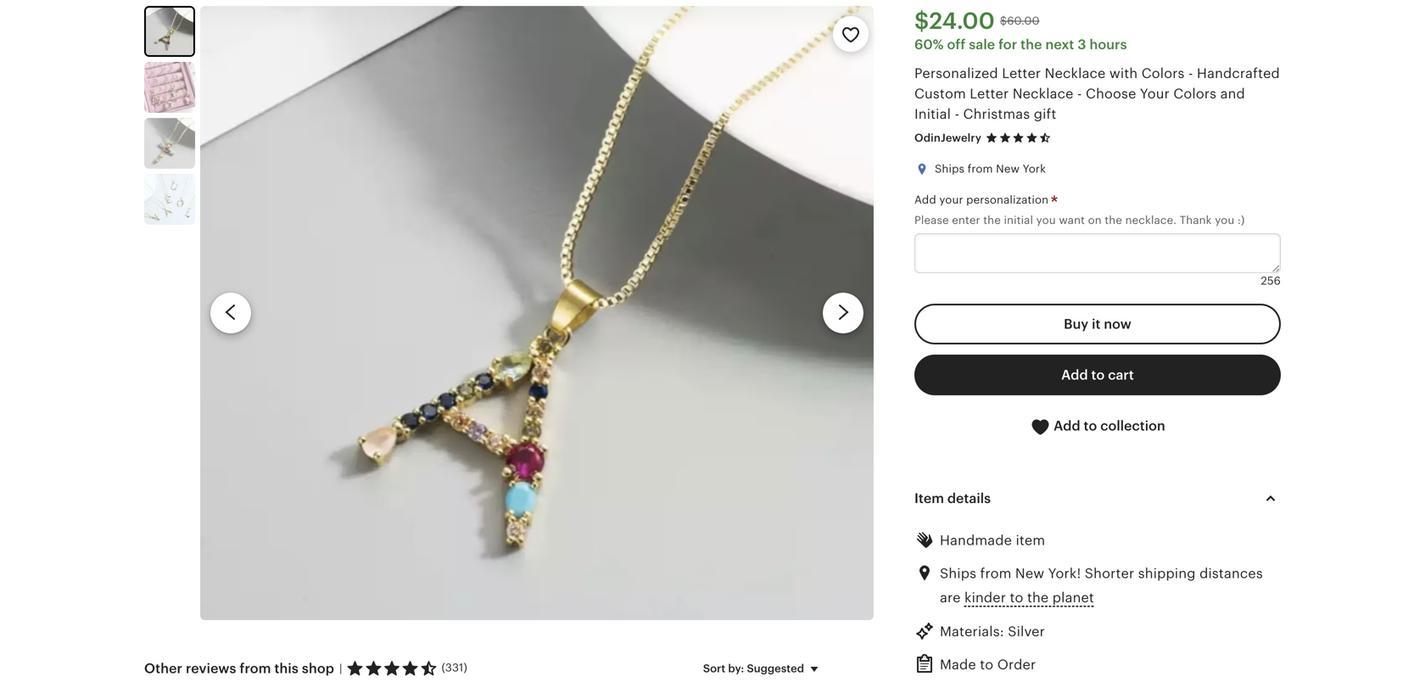 Task type: locate. For each thing, give the bounding box(es) containing it.
planet
[[1053, 590, 1095, 605]]

256
[[1262, 275, 1282, 287]]

necklace
[[1045, 66, 1106, 81], [1013, 86, 1074, 101]]

add left cart
[[1062, 368, 1089, 383]]

your
[[940, 193, 964, 206]]

personalized letter necklace with colors handcrafted custom image 4 image
[[144, 174, 195, 225]]

handmade
[[940, 533, 1013, 548]]

please
[[915, 214, 949, 227]]

0 vertical spatial ships
[[935, 163, 965, 175]]

to left cart
[[1092, 368, 1105, 383]]

you left :) at the right of page
[[1216, 214, 1235, 227]]

0 horizontal spatial you
[[1037, 214, 1056, 227]]

gift
[[1034, 106, 1057, 122]]

ships for ships from new york! shorter shipping distances are
[[940, 566, 977, 582]]

new up kinder to the planet on the right bottom
[[1016, 566, 1045, 582]]

and
[[1221, 86, 1246, 101]]

colors
[[1142, 66, 1185, 81], [1174, 86, 1217, 101]]

to right kinder in the right of the page
[[1010, 590, 1024, 605]]

you
[[1037, 214, 1056, 227], [1216, 214, 1235, 227]]

are
[[940, 590, 961, 605]]

new for york
[[997, 163, 1020, 175]]

from for york!
[[981, 566, 1012, 582]]

letter up "christmas"
[[970, 86, 1009, 101]]

add for add to collection
[[1054, 419, 1081, 434]]

ships from new york! shorter shipping distances are
[[940, 566, 1264, 605]]

colors up your
[[1142, 66, 1185, 81]]

ships
[[935, 163, 965, 175], [940, 566, 977, 582]]

shop
[[302, 661, 334, 677]]

made to order
[[940, 658, 1037, 673]]

personalized letter necklace with colors handcrafted custom image 2 image
[[144, 62, 195, 113]]

odinjewelry
[[915, 131, 982, 144]]

60% off sale for the next 3 hours
[[915, 37, 1128, 52]]

custom
[[915, 86, 967, 101]]

with
[[1110, 66, 1138, 81]]

1 vertical spatial add
[[1062, 368, 1089, 383]]

add up please
[[915, 193, 937, 206]]

0 vertical spatial new
[[997, 163, 1020, 175]]

ships inside ships from new york! shorter shipping distances are
[[940, 566, 977, 582]]

handcrafted
[[1198, 66, 1281, 81]]

1 horizontal spatial -
[[1078, 86, 1083, 101]]

from up add your personalization
[[968, 163, 994, 175]]

handmade item
[[940, 533, 1046, 548]]

0 horizontal spatial -
[[955, 106, 960, 122]]

0 vertical spatial add
[[915, 193, 937, 206]]

1 horizontal spatial you
[[1216, 214, 1235, 227]]

to for order
[[981, 658, 994, 673]]

1 vertical spatial necklace
[[1013, 86, 1074, 101]]

$24.00
[[915, 8, 995, 34]]

you left want
[[1037, 214, 1056, 227]]

2 vertical spatial add
[[1054, 419, 1081, 434]]

personalized letter necklace with colors handcrafted custom image 1 image
[[200, 6, 874, 621], [146, 8, 194, 55]]

new left york
[[997, 163, 1020, 175]]

- left choose
[[1078, 86, 1083, 101]]

on
[[1089, 214, 1102, 227]]

personalization
[[967, 193, 1049, 206]]

from left this
[[240, 661, 271, 677]]

letter down 60% off sale for the next 3 hours
[[1003, 66, 1042, 81]]

hours
[[1090, 37, 1128, 52]]

personalized letter necklace with colors - handcrafted custom letter necklace - choose your colors and initial - christmas gift
[[915, 66, 1281, 122]]

3
[[1078, 37, 1087, 52]]

to
[[1092, 368, 1105, 383], [1084, 419, 1098, 434], [1010, 590, 1024, 605], [981, 658, 994, 673]]

your
[[1141, 86, 1170, 101]]

other reviews from this shop
[[144, 661, 334, 677]]

now
[[1104, 317, 1132, 332]]

necklace down the 3 on the right top of the page
[[1045, 66, 1106, 81]]

0 vertical spatial from
[[968, 163, 994, 175]]

to for the
[[1010, 590, 1024, 605]]

2 vertical spatial -
[[955, 106, 960, 122]]

new
[[997, 163, 1020, 175], [1016, 566, 1045, 582]]

ships for ships from new york
[[935, 163, 965, 175]]

colors left the and
[[1174, 86, 1217, 101]]

to inside button
[[1084, 419, 1098, 434]]

sale
[[969, 37, 996, 52]]

sort
[[703, 662, 726, 675]]

thank
[[1180, 214, 1213, 227]]

to inside "button"
[[1092, 368, 1105, 383]]

- left handcrafted
[[1189, 66, 1194, 81]]

to right made
[[981, 658, 994, 673]]

the
[[1021, 37, 1043, 52], [984, 214, 1001, 227], [1105, 214, 1123, 227], [1028, 590, 1049, 605]]

ships up your
[[935, 163, 965, 175]]

0 vertical spatial -
[[1189, 66, 1194, 81]]

materials: silver
[[940, 624, 1046, 640]]

add to collection button
[[915, 406, 1282, 448]]

from
[[968, 163, 994, 175], [981, 566, 1012, 582], [240, 661, 271, 677]]

the right for at the right top of page
[[1021, 37, 1043, 52]]

add inside button
[[1054, 419, 1081, 434]]

add down add to cart "button"
[[1054, 419, 1081, 434]]

add for add your personalization
[[915, 193, 937, 206]]

add inside "button"
[[1062, 368, 1089, 383]]

- right initial
[[955, 106, 960, 122]]

shorter
[[1085, 566, 1135, 582]]

:)
[[1238, 214, 1245, 227]]

ships up are
[[940, 566, 977, 582]]

2 horizontal spatial -
[[1189, 66, 1194, 81]]

2 vertical spatial from
[[240, 661, 271, 677]]

to inside button
[[1010, 590, 1024, 605]]

1 vertical spatial from
[[981, 566, 1012, 582]]

1 vertical spatial ships
[[940, 566, 977, 582]]

it
[[1092, 317, 1101, 332]]

letter
[[1003, 66, 1042, 81], [970, 86, 1009, 101]]

from up kinder in the right of the page
[[981, 566, 1012, 582]]

1 vertical spatial new
[[1016, 566, 1045, 582]]

necklace.
[[1126, 214, 1177, 227]]

necklace up gift
[[1013, 86, 1074, 101]]

order
[[998, 658, 1037, 673]]

new inside ships from new york! shorter shipping distances are
[[1016, 566, 1045, 582]]

want
[[1060, 214, 1086, 227]]

kinder to the planet
[[965, 590, 1095, 605]]

1 horizontal spatial personalized letter necklace with colors handcrafted custom image 1 image
[[200, 6, 874, 621]]

add
[[915, 193, 937, 206], [1062, 368, 1089, 383], [1054, 419, 1081, 434]]

sort by: suggested button
[[691, 651, 838, 687]]

new for york!
[[1016, 566, 1045, 582]]

the right on
[[1105, 214, 1123, 227]]

the left planet
[[1028, 590, 1049, 605]]

cart
[[1109, 368, 1135, 383]]

from inside ships from new york! shorter shipping distances are
[[981, 566, 1012, 582]]

to left 'collection'
[[1084, 419, 1098, 434]]

1 vertical spatial colors
[[1174, 86, 1217, 101]]

materials:
[[940, 624, 1005, 640]]

-
[[1189, 66, 1194, 81], [1078, 86, 1083, 101], [955, 106, 960, 122]]



Task type: describe. For each thing, give the bounding box(es) containing it.
off
[[948, 37, 966, 52]]

sort by: suggested
[[703, 662, 805, 675]]

enter
[[952, 214, 981, 227]]

to for collection
[[1084, 419, 1098, 434]]

item details button
[[900, 478, 1297, 519]]

christmas
[[964, 106, 1031, 122]]

add your personalization
[[915, 193, 1052, 206]]

york!
[[1049, 566, 1082, 582]]

the inside button
[[1028, 590, 1049, 605]]

to for cart
[[1092, 368, 1105, 383]]

personalized
[[915, 66, 999, 81]]

add to cart button
[[915, 355, 1282, 396]]

for
[[999, 37, 1018, 52]]

reviews
[[186, 661, 236, 677]]

please enter the initial you want on the necklace. thank you :)
[[915, 214, 1245, 227]]

kinder to the planet button
[[965, 585, 1095, 610]]

silver
[[1008, 624, 1046, 640]]

$24.00 $60.00
[[915, 8, 1040, 34]]

odinjewelry link
[[915, 131, 982, 144]]

initial
[[1004, 214, 1034, 227]]

suggested
[[747, 662, 805, 675]]

add for add to cart
[[1062, 368, 1089, 383]]

1 vertical spatial letter
[[970, 86, 1009, 101]]

york
[[1023, 163, 1047, 175]]

kinder
[[965, 590, 1007, 605]]

1 you from the left
[[1037, 214, 1056, 227]]

buy
[[1064, 317, 1089, 332]]

0 horizontal spatial personalized letter necklace with colors handcrafted custom image 1 image
[[146, 8, 194, 55]]

0 vertical spatial letter
[[1003, 66, 1042, 81]]

choose
[[1086, 86, 1137, 101]]

the down add your personalization
[[984, 214, 1001, 227]]

distances
[[1200, 566, 1264, 582]]

60%
[[915, 37, 944, 52]]

add to cart
[[1062, 368, 1135, 383]]

item
[[1016, 533, 1046, 548]]

add to collection
[[1051, 419, 1166, 434]]

2 you from the left
[[1216, 214, 1235, 227]]

shipping
[[1139, 566, 1196, 582]]

other
[[144, 661, 182, 677]]

from for york
[[968, 163, 994, 175]]

initial
[[915, 106, 951, 122]]

next
[[1046, 37, 1075, 52]]

buy it now button
[[915, 304, 1282, 345]]

collection
[[1101, 419, 1166, 434]]

item details
[[915, 491, 991, 506]]

0 vertical spatial colors
[[1142, 66, 1185, 81]]

buy it now
[[1064, 317, 1132, 332]]

details
[[948, 491, 991, 506]]

this
[[275, 661, 299, 677]]

by:
[[729, 662, 745, 675]]

$60.00
[[1001, 15, 1040, 27]]

0 vertical spatial necklace
[[1045, 66, 1106, 81]]

|
[[340, 662, 343, 675]]

ships from new york
[[935, 163, 1047, 175]]

1 vertical spatial -
[[1078, 86, 1083, 101]]

Add your personalization text field
[[915, 233, 1282, 273]]

(331)
[[442, 662, 468, 675]]

personalized letter necklace with colors handcrafted custom image 3 image
[[144, 118, 195, 169]]

made
[[940, 658, 977, 673]]

item
[[915, 491, 945, 506]]



Task type: vqa. For each thing, say whether or not it's contained in the screenshot.
Turkey
no



